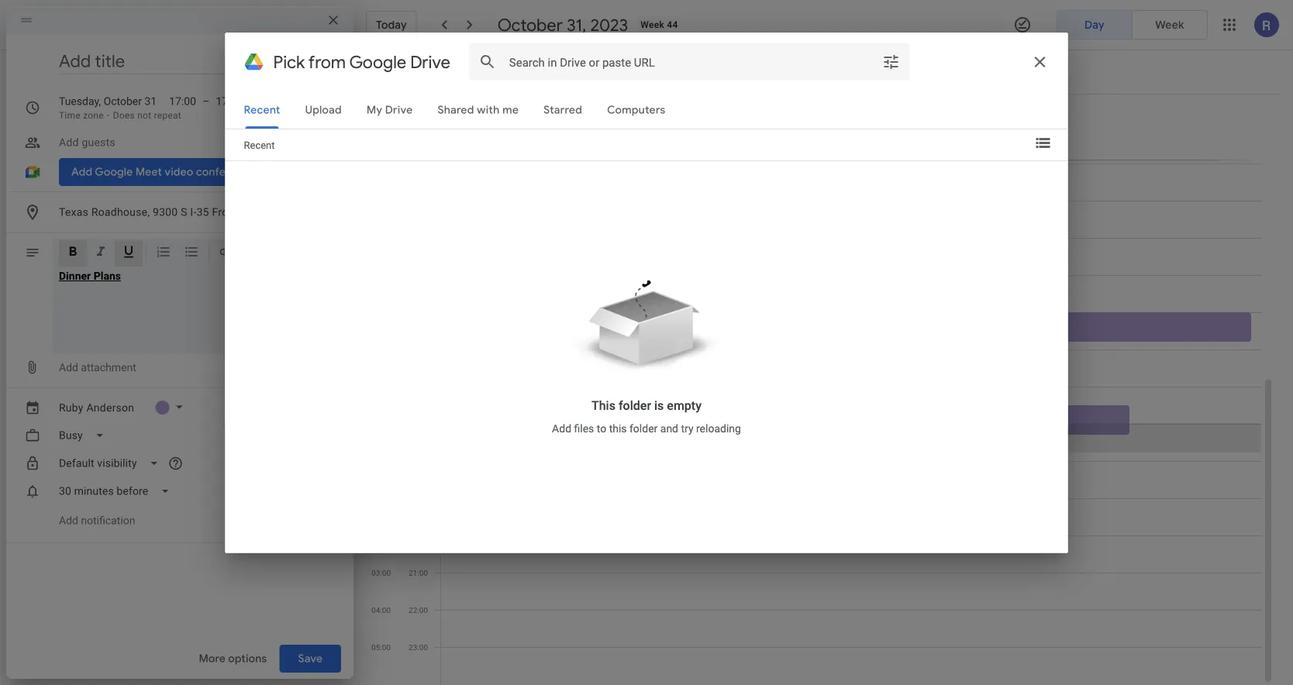 Task type: vqa. For each thing, say whether or not it's contained in the screenshot.
the End date 'text field'
no



Task type: describe. For each thing, give the bounding box(es) containing it.
grid containing 16:00
[[360, 95, 1275, 686]]

add attachment
[[59, 361, 136, 374]]

today button
[[366, 11, 417, 39]]

add for add notification
[[59, 515, 78, 527]]

week 44
[[641, 19, 678, 30]]

ruby
[[59, 401, 84, 414]]

04:00
[[372, 606, 391, 615]]

Add title text field
[[59, 50, 341, 73]]

italic image
[[93, 244, 109, 263]]

add attachment button
[[53, 354, 143, 382]]

23:00
[[409, 643, 428, 652]]

31,
[[567, 14, 587, 36]]

add for add attachment
[[59, 361, 78, 374]]

add notification
[[59, 515, 135, 527]]

bulleted list image
[[184, 244, 199, 263]]

22:00
[[409, 606, 428, 615]]

Week radio
[[1132, 10, 1208, 40]]

formatting options toolbar
[[53, 239, 341, 272]]

october
[[498, 14, 563, 36]]

03:00
[[372, 568, 391, 578]]



Task type: locate. For each thing, give the bounding box(es) containing it.
05:00
[[372, 643, 391, 652]]

44
[[667, 19, 678, 30]]

notification
[[81, 515, 135, 527]]

add notification button
[[53, 507, 141, 535]]

column header
[[441, 95, 1263, 160]]

today
[[376, 18, 407, 32]]

1 vertical spatial add
[[59, 515, 78, 527]]

week left "44"
[[641, 19, 665, 30]]

1 horizontal spatial week
[[1156, 18, 1185, 32]]

dinner
[[59, 270, 91, 283]]

october 31, 2023
[[498, 14, 628, 36]]

week
[[1156, 18, 1185, 32], [641, 19, 665, 30]]

add left notification
[[59, 515, 78, 527]]

plans
[[94, 270, 121, 283]]

add inside add attachment button
[[59, 361, 78, 374]]

week for week
[[1156, 18, 1185, 32]]

2023
[[590, 14, 628, 36]]

2 add from the top
[[59, 515, 78, 527]]

numbered list image
[[156, 244, 171, 263]]

add inside the add notification button
[[59, 515, 78, 527]]

insert link image
[[219, 244, 234, 263]]

anderson
[[86, 401, 134, 414]]

dinner plans
[[59, 270, 121, 283]]

0 horizontal spatial week
[[641, 19, 665, 30]]

day
[[1085, 18, 1105, 32]]

ruby anderson
[[59, 401, 134, 414]]

0 vertical spatial add
[[59, 361, 78, 374]]

week for week 44
[[641, 19, 665, 30]]

option group
[[1057, 10, 1208, 40]]

Day radio
[[1057, 10, 1133, 40]]

16:00
[[372, 159, 391, 168]]

add
[[59, 361, 78, 374], [59, 515, 78, 527]]

underline image
[[121, 244, 136, 263]]

10:00
[[409, 159, 428, 168]]

1 add from the top
[[59, 361, 78, 374]]

Description text field
[[59, 270, 335, 347]]

attachment
[[81, 361, 136, 374]]

add left attachment
[[59, 361, 78, 374]]

week right day radio
[[1156, 18, 1185, 32]]

21:00
[[409, 568, 428, 578]]

bold image
[[65, 244, 81, 263]]

grid
[[360, 95, 1275, 686]]

week inside radio
[[1156, 18, 1185, 32]]

option group containing day
[[1057, 10, 1208, 40]]



